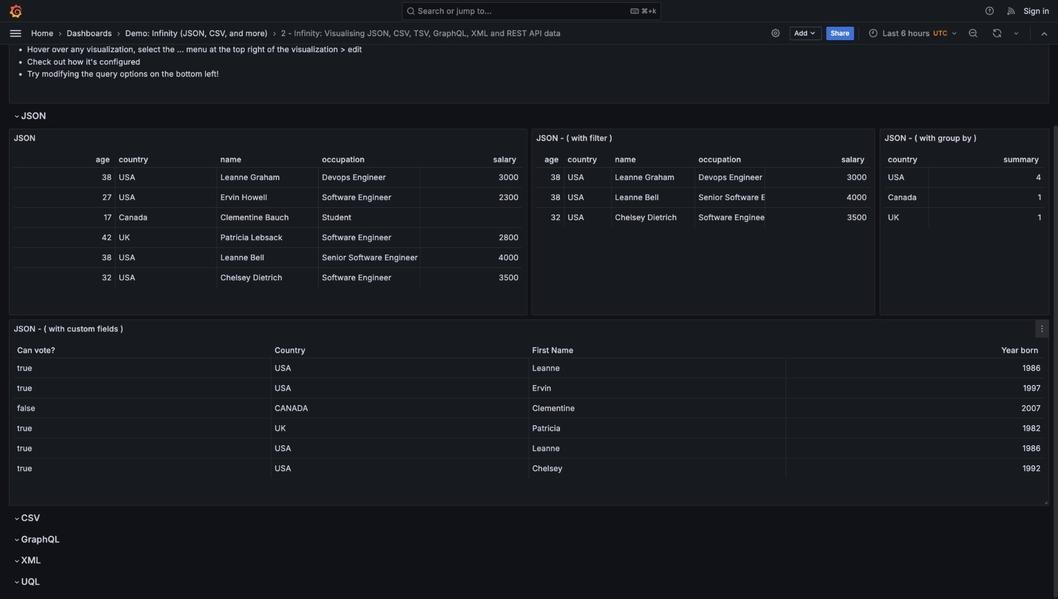 Task type: vqa. For each thing, say whether or not it's contained in the screenshot.
Expand section Administration image
no



Task type: locate. For each thing, give the bounding box(es) containing it.
open menu image
[[9, 27, 22, 40]]

auto refresh turned off. choose refresh time interval image
[[1013, 29, 1021, 38]]

table header row
[[14, 152, 522, 167], [537, 152, 871, 167], [885, 152, 1045, 167], [14, 342, 1045, 358]]

cell
[[14, 168, 116, 187], [116, 168, 217, 187], [217, 168, 319, 187], [319, 168, 421, 187], [421, 168, 522, 187], [537, 168, 565, 187], [565, 168, 612, 187], [612, 168, 696, 187], [696, 168, 766, 187], [766, 168, 871, 187], [885, 168, 929, 187], [929, 168, 1045, 187], [14, 188, 116, 207], [116, 188, 217, 207], [217, 188, 319, 207], [319, 188, 421, 207], [421, 188, 522, 207], [537, 188, 565, 207], [565, 188, 612, 207], [612, 188, 696, 207], [696, 188, 766, 207], [766, 188, 871, 207], [885, 188, 929, 207], [929, 188, 1045, 207], [14, 208, 116, 227], [116, 208, 217, 227], [217, 208, 319, 227], [319, 208, 421, 227], [421, 208, 522, 227], [537, 208, 565, 227], [565, 208, 612, 227], [612, 208, 696, 227], [696, 208, 766, 227], [766, 208, 871, 227], [885, 208, 929, 227], [929, 208, 1045, 227], [14, 228, 116, 247], [116, 228, 217, 247], [217, 228, 319, 247], [319, 228, 421, 247], [421, 228, 522, 247], [14, 248, 116, 268], [116, 248, 217, 268], [217, 248, 319, 268], [319, 248, 421, 268], [421, 248, 522, 268], [14, 268, 116, 288], [116, 268, 217, 288], [217, 268, 319, 288], [319, 268, 421, 288], [421, 268, 522, 288], [14, 358, 272, 378], [272, 358, 529, 378], [529, 358, 787, 378], [787, 358, 1045, 378], [14, 379, 272, 398], [272, 379, 529, 398], [529, 379, 787, 398], [787, 379, 1045, 398], [14, 399, 272, 418], [272, 399, 529, 418], [529, 399, 787, 418], [787, 399, 1045, 418], [14, 419, 272, 438], [272, 419, 529, 438], [529, 419, 787, 438], [787, 419, 1045, 438], [14, 439, 272, 458], [272, 439, 529, 458], [529, 439, 787, 458], [787, 439, 1045, 458], [14, 459, 272, 478], [272, 459, 529, 478], [529, 459, 787, 478], [787, 459, 1045, 478]]

refresh dashboard image
[[993, 28, 1003, 38]]

row
[[14, 168, 522, 188], [537, 168, 871, 188], [885, 168, 1045, 188], [14, 188, 522, 208], [537, 188, 871, 208], [885, 188, 1045, 208], [14, 208, 522, 228], [537, 208, 871, 228], [885, 208, 1045, 228], [14, 228, 522, 248], [14, 248, 522, 268], [14, 268, 522, 288], [14, 358, 1045, 379], [14, 379, 1045, 399], [14, 399, 1045, 419], [14, 419, 1045, 439], [14, 439, 1045, 459], [14, 459, 1045, 479]]

news image
[[1007, 6, 1017, 16]]



Task type: describe. For each thing, give the bounding box(es) containing it.
zoom out time range image
[[969, 28, 979, 38]]

dashboard settings image
[[771, 28, 781, 38]]

help image
[[985, 6, 995, 16]]

grafana image
[[9, 4, 22, 18]]



